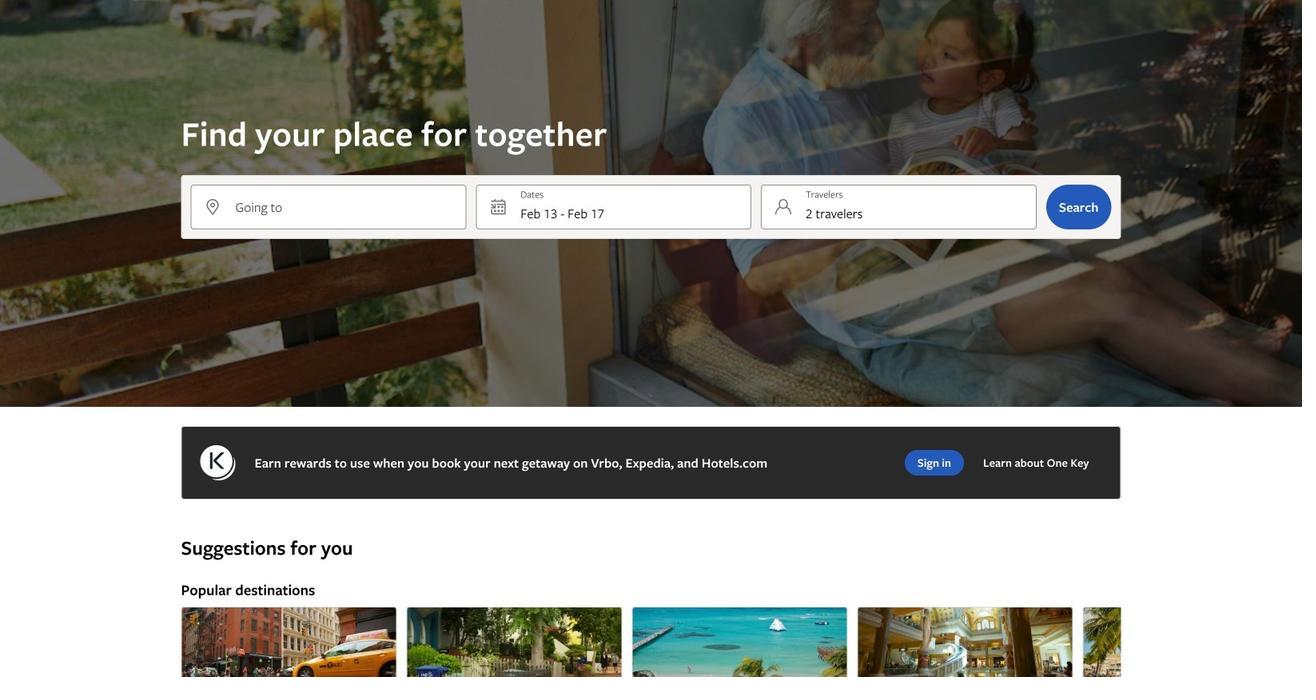 Task type: describe. For each thing, give the bounding box(es) containing it.
cancun which includes a sandy beach, landscape views and general coastal views image
[[632, 607, 848, 677]]

georgetown - foggy bottom showing a house, a city and street scenes image
[[407, 607, 623, 677]]

show next card image
[[1112, 666, 1131, 677]]

soho - tribeca which includes street scenes and a city image
[[181, 607, 397, 677]]

show previous card image
[[172, 666, 191, 677]]



Task type: locate. For each thing, give the bounding box(es) containing it.
wizard region
[[0, 0, 1303, 407]]

las vegas featuring interior views image
[[858, 607, 1074, 677]]

south beach featuring tropical scenes, general coastal views and a beach image
[[1083, 607, 1299, 677]]



Task type: vqa. For each thing, say whether or not it's contained in the screenshot.
the small image
no



